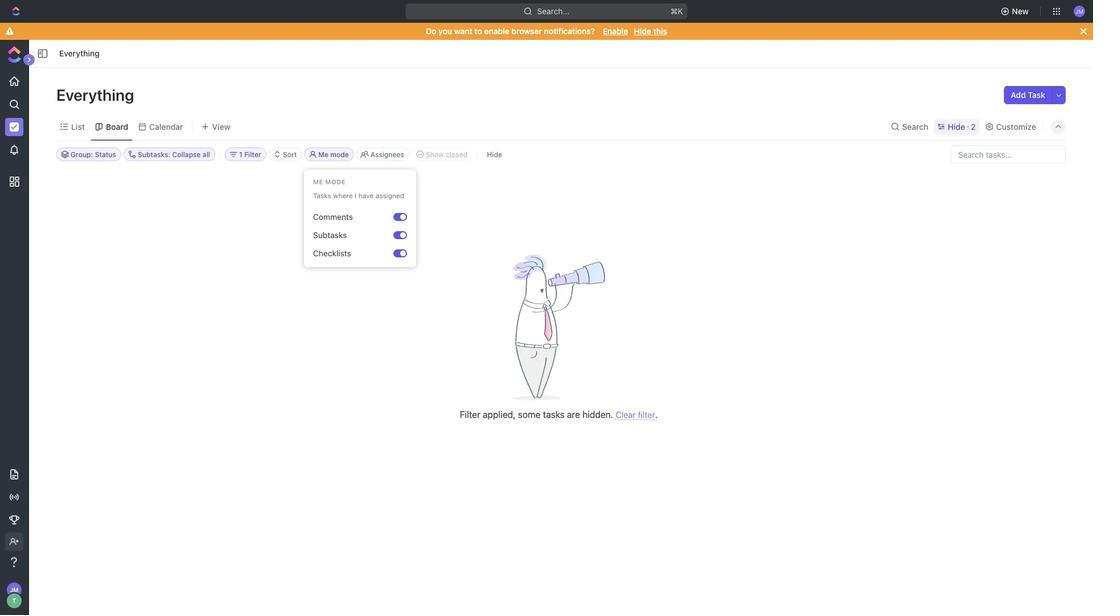 Task type: describe. For each thing, give the bounding box(es) containing it.
clear
[[616, 409, 636, 419]]

new button
[[996, 2, 1036, 21]]

1 vertical spatial everything
[[56, 85, 138, 104]]

hide 2
[[948, 122, 976, 131]]

everything link
[[56, 47, 102, 60]]

customize button
[[982, 119, 1040, 135]]

assignees
[[371, 150, 404, 158]]

tasks
[[543, 409, 565, 420]]

checklists button
[[309, 244, 394, 263]]

mode inside dropdown button
[[330, 150, 349, 158]]

me inside dropdown button
[[319, 150, 329, 158]]

are
[[567, 409, 580, 420]]

hide for hide 2
[[948, 122, 965, 131]]

comments button
[[309, 208, 394, 226]]

subtasks
[[313, 230, 347, 240]]

new
[[1012, 7, 1029, 16]]

me mode button
[[304, 147, 354, 161]]

enable
[[484, 26, 510, 36]]

board
[[106, 122, 128, 131]]

filter
[[638, 409, 655, 419]]

add task button
[[1004, 86, 1052, 104]]

do you want to enable browser notifications? enable hide this
[[426, 26, 667, 36]]

.
[[655, 409, 658, 420]]

search button
[[888, 119, 932, 135]]

hide button
[[482, 147, 507, 161]]

1 vertical spatial mode
[[325, 178, 346, 186]]

browser
[[512, 26, 542, 36]]

clear filter link
[[616, 398, 655, 420]]

assignees button
[[356, 147, 409, 161]]

list
[[71, 122, 85, 131]]

hide for hide
[[487, 150, 502, 158]]

search
[[902, 122, 929, 131]]

hidden.
[[583, 409, 613, 420]]



Task type: vqa. For each thing, say whether or not it's contained in the screenshot.
Include
no



Task type: locate. For each thing, give the bounding box(es) containing it.
comments
[[313, 212, 353, 222]]

filter applied, some tasks are hidden. clear filter .
[[460, 409, 658, 420]]

1 vertical spatial hide
[[948, 122, 965, 131]]

calendar link
[[147, 119, 183, 135]]

calendar
[[149, 122, 183, 131]]

0 horizontal spatial hide
[[487, 150, 502, 158]]

1 vertical spatial me
[[313, 178, 323, 186]]

task
[[1028, 90, 1046, 100]]

everything inside everything link
[[59, 49, 100, 58]]

mode down me mode dropdown button on the left of the page
[[325, 178, 346, 186]]

list link
[[69, 119, 85, 135]]

1 vertical spatial me mode
[[313, 178, 346, 186]]

me mode left assignees button
[[319, 150, 349, 158]]

0 vertical spatial mode
[[330, 150, 349, 158]]

add
[[1011, 90, 1026, 100]]

hide inside hide button
[[487, 150, 502, 158]]

notifications?
[[544, 26, 595, 36]]

want
[[454, 26, 473, 36]]

some
[[518, 409, 541, 420]]

mode
[[330, 150, 349, 158], [325, 178, 346, 186]]

2 horizontal spatial hide
[[948, 122, 965, 131]]

search...
[[537, 7, 570, 16]]

mode left assignees button
[[330, 150, 349, 158]]

to
[[475, 26, 482, 36]]

2 vertical spatial hide
[[487, 150, 502, 158]]

everything
[[59, 49, 100, 58], [56, 85, 138, 104]]

applied,
[[483, 409, 516, 420]]

filter
[[460, 409, 481, 420]]

2
[[971, 122, 976, 131]]

add task
[[1011, 90, 1046, 100]]

0 vertical spatial everything
[[59, 49, 100, 58]]

Search tasks... text field
[[952, 146, 1066, 163]]

you
[[439, 26, 452, 36]]

⌘k
[[671, 7, 683, 16]]

0 vertical spatial me mode
[[319, 150, 349, 158]]

0 vertical spatial hide
[[634, 26, 651, 36]]

0 vertical spatial me
[[319, 150, 329, 158]]

1 horizontal spatial hide
[[634, 26, 651, 36]]

checklists
[[313, 249, 351, 258]]

me mode inside dropdown button
[[319, 150, 349, 158]]

customize
[[997, 122, 1036, 131]]

this
[[654, 26, 667, 36]]

hide
[[634, 26, 651, 36], [948, 122, 965, 131], [487, 150, 502, 158]]

subtasks button
[[309, 226, 394, 244]]

me mode down me mode dropdown button on the left of the page
[[313, 178, 346, 186]]

enable
[[603, 26, 628, 36]]

me mode
[[319, 150, 349, 158], [313, 178, 346, 186]]

do
[[426, 26, 436, 36]]

board link
[[104, 119, 128, 135]]

me
[[319, 150, 329, 158], [313, 178, 323, 186]]



